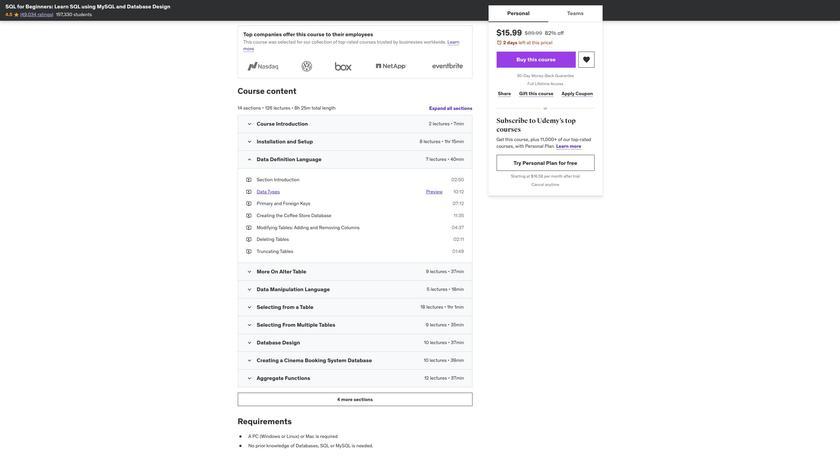 Task type: locate. For each thing, give the bounding box(es) containing it.
5 small image from the top
[[246, 322, 253, 329]]

0 horizontal spatial learn more
[[243, 39, 459, 52]]

lectures down expand
[[433, 121, 450, 127]]

money-
[[531, 73, 545, 78]]

lectures for data definition language
[[430, 156, 447, 162]]

learn right worldwide.
[[448, 39, 459, 45]]

top
[[243, 31, 253, 38]]

2 small image from the top
[[246, 156, 253, 163]]

0 horizontal spatial design
[[152, 3, 170, 10]]

7
[[426, 156, 428, 162]]

• for data manipulation language
[[449, 287, 450, 293]]

xsmall image
[[246, 177, 251, 183], [246, 189, 251, 195], [246, 201, 251, 207], [246, 213, 251, 219], [246, 225, 251, 231], [246, 237, 251, 243], [238, 443, 243, 450]]

of down their
[[333, 39, 337, 45]]

0 vertical spatial 9
[[426, 269, 429, 275]]

selecting
[[257, 304, 281, 311], [257, 322, 281, 328]]

small image for database design
[[246, 340, 253, 347]]

small image for creating a cinema booking system database
[[246, 358, 253, 364]]

mysql down required
[[336, 443, 351, 449]]

1 vertical spatial to
[[529, 117, 536, 125]]

0 horizontal spatial for
[[17, 3, 24, 10]]

language down setup
[[296, 156, 322, 163]]

collection
[[312, 39, 332, 45]]

0 vertical spatial for
[[17, 3, 24, 10]]

2 horizontal spatial of
[[558, 137, 562, 143]]

the
[[276, 213, 283, 219]]

lectures right 18
[[426, 304, 443, 310]]

lectures for selecting from multiple tables
[[430, 322, 447, 328]]

1 selecting from the top
[[257, 304, 281, 311]]

introduction for section introduction
[[274, 177, 300, 183]]

11,000+
[[540, 137, 557, 143]]

1 vertical spatial 9
[[426, 322, 429, 328]]

1 data from the top
[[257, 156, 269, 163]]

businesses
[[399, 39, 423, 45]]

data down "more"
[[257, 286, 269, 293]]

and
[[116, 3, 126, 10], [287, 138, 296, 145], [274, 201, 282, 207], [310, 225, 318, 231]]

1 horizontal spatial 2
[[503, 40, 506, 46]]

0 vertical spatial xsmall image
[[246, 248, 251, 255]]

1 vertical spatial 37min
[[451, 340, 464, 346]]

sql up 157,330 students
[[70, 3, 80, 10]]

02:11
[[453, 237, 464, 243]]

1hr
[[445, 139, 451, 145], [447, 304, 453, 310]]

data down installation
[[257, 156, 269, 163]]

course inside button
[[538, 56, 556, 63]]

tab list
[[489, 5, 603, 22]]

0 horizontal spatial xsmall image
[[238, 434, 243, 440]]

learn up 157,330
[[54, 3, 69, 10]]

0 vertical spatial data
[[257, 156, 269, 163]]

xsmall image for primary and foreign keys
[[246, 201, 251, 207]]

lectures for creating a cinema booking system database
[[430, 358, 447, 364]]

prior
[[256, 443, 265, 449]]

xsmall image left truncating
[[246, 248, 251, 255]]

1 vertical spatial language
[[305, 286, 330, 293]]

2 selecting from the top
[[257, 322, 281, 328]]

personal inside get this course, plus 11,000+ of our top-rated courses, with personal plan.
[[525, 143, 544, 149]]

small image for aggregate functions
[[246, 375, 253, 382]]

lectures right 12 on the bottom right of page
[[430, 375, 447, 381]]

1 vertical spatial introduction
[[274, 177, 300, 183]]

this
[[243, 39, 252, 45]]

setup
[[298, 138, 313, 145]]

0 vertical spatial course
[[238, 86, 265, 96]]

keys
[[300, 201, 310, 207]]

at left $16.58
[[527, 174, 530, 179]]

this inside get this course, plus 11,000+ of our top-rated courses, with personal plan.
[[505, 137, 513, 143]]

top companies offer this course to their employees
[[243, 31, 373, 38]]

this up courses,
[[505, 137, 513, 143]]

1 vertical spatial 10
[[424, 358, 429, 364]]

sections right all
[[453, 105, 472, 111]]

no prior knowledge of databases, sql or mysql is needed.
[[248, 443, 373, 449]]

0 vertical spatial 37min
[[451, 269, 464, 275]]

2 lectures • 7min
[[429, 121, 464, 127]]

18
[[421, 304, 425, 310]]

1 small image from the top
[[246, 139, 253, 145]]

and right using
[[116, 3, 126, 10]]

creating up aggregate
[[257, 357, 279, 364]]

1 vertical spatial courses
[[497, 125, 521, 134]]

1 horizontal spatial top-
[[571, 137, 580, 143]]

1 vertical spatial learn
[[448, 39, 459, 45]]

more down this
[[243, 46, 254, 52]]

157,330
[[56, 12, 72, 18]]

0 vertical spatial personal
[[507, 10, 530, 17]]

small image for installation and setup
[[246, 139, 253, 145]]

1 vertical spatial our
[[563, 137, 570, 143]]

157,330 students
[[56, 12, 92, 18]]

of inside get this course, plus 11,000+ of our top-rated courses, with personal plan.
[[558, 137, 562, 143]]

small image left the definition
[[246, 156, 253, 163]]

0 vertical spatial 10
[[424, 340, 429, 346]]

2 days left at this price!
[[503, 40, 553, 46]]

• left the 18min at the right bottom of the page
[[449, 287, 450, 293]]

2 vertical spatial learn
[[556, 143, 569, 149]]

a left cinema on the left
[[280, 357, 283, 364]]

this right offer
[[296, 31, 306, 38]]

4 more sections button
[[238, 393, 472, 407]]

more inside the learn more link
[[243, 46, 254, 52]]

tables down tables: on the left of the page
[[276, 237, 289, 243]]

2 data from the top
[[257, 189, 267, 195]]

left
[[519, 40, 526, 46]]

introduction down the 14 sections • 126 lectures • 8h 25m total length
[[276, 120, 308, 127]]

expand all sections button
[[429, 102, 472, 115]]

1 horizontal spatial is
[[352, 443, 355, 449]]

deleting tables
[[257, 237, 289, 243]]

price!
[[541, 40, 553, 46]]

1 vertical spatial learn more
[[556, 143, 581, 149]]

8 small image from the top
[[246, 375, 253, 382]]

share button
[[497, 87, 512, 100]]

lectures for data manipulation language
[[431, 287, 448, 293]]

0 horizontal spatial mysql
[[97, 3, 115, 10]]

2 creating from the top
[[257, 357, 279, 364]]

learn more up free at the top of page
[[556, 143, 581, 149]]

our right 11,000+
[[563, 137, 570, 143]]

1 horizontal spatial of
[[333, 39, 337, 45]]

5
[[427, 287, 430, 293]]

employees
[[345, 31, 373, 38]]

1 vertical spatial of
[[558, 137, 562, 143]]

data inside button
[[257, 189, 267, 195]]

1 horizontal spatial design
[[282, 340, 300, 346]]

this right buy
[[528, 56, 537, 63]]

1 horizontal spatial xsmall image
[[246, 248, 251, 255]]

1hr left 15min
[[445, 139, 451, 145]]

companies
[[254, 31, 282, 38]]

removing
[[319, 225, 340, 231]]

8 lectures • 1hr 15min
[[420, 139, 464, 145]]

4 small image from the top
[[246, 304, 253, 311]]

1 horizontal spatial sections
[[354, 397, 373, 403]]

0 vertical spatial creating
[[257, 213, 275, 219]]

learn more link
[[243, 39, 459, 52], [556, 143, 581, 149]]

cancel
[[532, 182, 544, 187]]

our inside get this course, plus 11,000+ of our top-rated courses, with personal plan.
[[563, 137, 570, 143]]

• for aggregate functions
[[448, 375, 450, 381]]

courses down employees
[[359, 39, 376, 45]]

to
[[326, 31, 331, 38], [529, 117, 536, 125]]

or up udemy's
[[544, 106, 547, 111]]

lectures for database design
[[430, 340, 447, 346]]

1 vertical spatial rated
[[580, 137, 591, 143]]

• left 15min
[[442, 139, 443, 145]]

0 horizontal spatial of
[[290, 443, 295, 449]]

1 vertical spatial table
[[300, 304, 314, 311]]

1 horizontal spatial more
[[341, 397, 353, 403]]

data for data definition language
[[257, 156, 269, 163]]

1 horizontal spatial to
[[529, 117, 536, 125]]

1 vertical spatial selecting
[[257, 322, 281, 328]]

02:50
[[451, 177, 464, 183]]

0 vertical spatial table
[[293, 268, 306, 275]]

1 37min from the top
[[451, 269, 464, 275]]

1 vertical spatial design
[[282, 340, 300, 346]]

1 vertical spatial xsmall image
[[238, 434, 243, 440]]

lectures right 8
[[424, 139, 441, 145]]

14
[[238, 105, 242, 111]]

lectures for aggregate functions
[[430, 375, 447, 381]]

1 horizontal spatial learn more
[[556, 143, 581, 149]]

12 lectures • 37min
[[424, 375, 464, 381]]

with
[[515, 143, 524, 149]]

primary
[[257, 201, 273, 207]]

courses
[[359, 39, 376, 45], [497, 125, 521, 134]]

for down the "top companies offer this course to their employees"
[[297, 39, 303, 45]]

lectures for more on alter table
[[430, 269, 447, 275]]

lectures right the "7"
[[430, 156, 447, 162]]

to left udemy's
[[529, 117, 536, 125]]

0 vertical spatial small image
[[246, 121, 253, 128]]

• down 10 lectures • 39min
[[448, 375, 450, 381]]

top- inside get this course, plus 11,000+ of our top-rated courses, with personal plan.
[[571, 137, 580, 143]]

our
[[304, 39, 311, 45], [563, 137, 570, 143]]

1 vertical spatial top-
[[571, 137, 580, 143]]

truncating tables
[[257, 248, 293, 254]]

0 vertical spatial learn more link
[[243, 39, 459, 52]]

0 vertical spatial language
[[296, 156, 322, 163]]

xsmall image left modifying
[[246, 225, 251, 231]]

0 vertical spatial introduction
[[276, 120, 308, 127]]

10 lectures • 37min
[[424, 340, 464, 346]]

2 small image from the top
[[246, 269, 253, 275]]

learn more link for subscribe to udemy's top courses
[[556, 143, 581, 149]]

2 horizontal spatial sql
[[320, 443, 329, 449]]

mysql
[[97, 3, 115, 10], [336, 443, 351, 449]]

2 37min from the top
[[451, 340, 464, 346]]

month
[[551, 174, 563, 179]]

• up 5 lectures • 18min
[[448, 269, 450, 275]]

columns
[[341, 225, 360, 231]]

• down 9 lectures • 35min
[[448, 340, 450, 346]]

xsmall image
[[246, 248, 251, 255], [238, 434, 243, 440]]

2 for 2 days left at this price!
[[503, 40, 506, 46]]

sections inside '4 more sections' button
[[354, 397, 373, 403]]

2 down expand
[[429, 121, 432, 127]]

1 vertical spatial tables
[[280, 248, 293, 254]]

30-day money-back guarantee full lifetime access
[[517, 73, 574, 86]]

1 horizontal spatial rated
[[580, 137, 591, 143]]

xsmall image left the
[[246, 213, 251, 219]]

• left 7min
[[451, 121, 453, 127]]

37min down "39min"
[[451, 375, 464, 381]]

0 horizontal spatial more
[[243, 46, 254, 52]]

share
[[498, 90, 511, 97]]

40min
[[451, 156, 464, 162]]

1 horizontal spatial learn
[[448, 39, 459, 45]]

this right gift
[[529, 90, 537, 97]]

course content
[[238, 86, 296, 96]]

table up the multiple
[[300, 304, 314, 311]]

1 vertical spatial data
[[257, 189, 267, 195]]

9 up 5
[[426, 269, 429, 275]]

2 vertical spatial personal
[[523, 160, 545, 166]]

teams button
[[549, 5, 603, 21]]

2 for 2 lectures • 7min
[[429, 121, 432, 127]]

sections inside expand all sections "dropdown button"
[[453, 105, 472, 111]]

37min for aggregate functions
[[451, 375, 464, 381]]

10:12
[[453, 189, 464, 195]]

1 vertical spatial learn more link
[[556, 143, 581, 149]]

course up back
[[538, 56, 556, 63]]

10
[[424, 340, 429, 346], [424, 358, 429, 364]]

37min down 35min
[[451, 340, 464, 346]]

content
[[267, 86, 296, 96]]

$15.99
[[497, 28, 522, 38]]

• left 8h 25m
[[292, 105, 293, 111]]

small image
[[246, 121, 253, 128], [246, 156, 253, 163]]

xsmall image left a
[[238, 434, 243, 440]]

0 vertical spatial rated
[[347, 39, 358, 45]]

1 vertical spatial 2
[[429, 121, 432, 127]]

personal down plus
[[525, 143, 544, 149]]

• for more on alter table
[[448, 269, 450, 275]]

learn more link for top companies offer this course to their employees
[[243, 39, 459, 52]]

small image for data manipulation language
[[246, 287, 253, 293]]

for left free at the top of page
[[559, 160, 566, 166]]

course down 126
[[257, 120, 275, 127]]

at inside starting at $16.58 per month after trial cancel anytime
[[527, 174, 530, 179]]

1 vertical spatial small image
[[246, 156, 253, 163]]

2 horizontal spatial more
[[570, 143, 581, 149]]

get
[[497, 137, 504, 143]]

10 up 12 on the bottom right of page
[[424, 358, 429, 364]]

1 horizontal spatial mysql
[[336, 443, 351, 449]]

xsmall image left data types button
[[246, 189, 251, 195]]

learn more link up free at the top of page
[[556, 143, 581, 149]]

databases,
[[296, 443, 319, 449]]

apply
[[562, 90, 575, 97]]

0 vertical spatial selecting
[[257, 304, 281, 311]]

this down $89.99
[[532, 40, 540, 46]]

at
[[527, 40, 531, 46], [527, 174, 530, 179]]

small image
[[246, 139, 253, 145], [246, 269, 253, 275], [246, 287, 253, 293], [246, 304, 253, 311], [246, 322, 253, 329], [246, 340, 253, 347], [246, 358, 253, 364], [246, 375, 253, 382]]

data for data manipulation language
[[257, 286, 269, 293]]

lectures down 10 lectures • 37min
[[430, 358, 447, 364]]

$89.99
[[525, 30, 542, 36]]

2 horizontal spatial sections
[[453, 105, 472, 111]]

small image for selecting from multiple tables
[[246, 322, 253, 329]]

for up (49,034
[[17, 3, 24, 10]]

small image for data
[[246, 156, 253, 163]]

sections right 14
[[243, 105, 261, 111]]

2 vertical spatial data
[[257, 286, 269, 293]]

126
[[265, 105, 272, 111]]

2 right alarm icon
[[503, 40, 506, 46]]

learn right the plan.
[[556, 143, 569, 149]]

course down lifetime
[[538, 90, 554, 97]]

18min
[[452, 287, 464, 293]]

37min for database design
[[451, 340, 464, 346]]

2 horizontal spatial for
[[559, 160, 566, 166]]

0 horizontal spatial 2
[[429, 121, 432, 127]]

definition
[[270, 156, 295, 163]]

more right "4"
[[341, 397, 353, 403]]

sections
[[243, 105, 261, 111], [453, 105, 472, 111], [354, 397, 373, 403]]

1hr for selecting from a table
[[447, 304, 453, 310]]

0 horizontal spatial learn
[[54, 3, 69, 10]]

3 37min from the top
[[451, 375, 464, 381]]

learn for subscribe to udemy's top courses
[[556, 143, 569, 149]]

sections for expand all sections
[[453, 105, 472, 111]]

(49,034 ratings)
[[20, 12, 53, 18]]

7 small image from the top
[[246, 358, 253, 364]]

our down the "top companies offer this course to their employees"
[[304, 39, 311, 45]]

data left types
[[257, 189, 267, 195]]

1 creating from the top
[[257, 213, 275, 219]]

more inside '4 more sections' button
[[341, 397, 353, 403]]

tables down deleting tables
[[280, 248, 293, 254]]

personal up $15.99 at the right top
[[507, 10, 530, 17]]

3 data from the top
[[257, 286, 269, 293]]

0 vertical spatial a
[[296, 304, 299, 311]]

selecting left from
[[257, 304, 281, 311]]

selecting left 'from'
[[257, 322, 281, 328]]

sql
[[5, 3, 16, 10], [70, 3, 80, 10], [320, 443, 329, 449]]

10 lectures • 39min
[[424, 358, 464, 364]]

course,
[[514, 137, 529, 143]]

6 small image from the top
[[246, 340, 253, 347]]

• left 40min at the right of page
[[448, 156, 449, 162]]

xsmall image left 'primary'
[[246, 201, 251, 207]]

1 small image from the top
[[246, 121, 253, 128]]

learn more link down employees
[[243, 39, 459, 52]]

course up 14
[[238, 86, 265, 96]]

lectures right 5
[[431, 287, 448, 293]]

to inside subscribe to udemy's top courses
[[529, 117, 536, 125]]

$16.58
[[531, 174, 543, 179]]

data manipulation language
[[257, 286, 330, 293]]

learn more down employees
[[243, 39, 459, 52]]

• left 126
[[262, 105, 264, 111]]

10 for creating a cinema booking system database
[[424, 358, 429, 364]]

sql up 4.5
[[5, 3, 16, 10]]

0 horizontal spatial courses
[[359, 39, 376, 45]]

introduction up types
[[274, 177, 300, 183]]

gift
[[519, 90, 528, 97]]

a right from
[[296, 304, 299, 311]]

0 vertical spatial more
[[243, 46, 254, 52]]

rated
[[347, 39, 358, 45], [580, 137, 591, 143]]

of right 11,000+
[[558, 137, 562, 143]]

xsmall image left section
[[246, 177, 251, 183]]

tables right the multiple
[[319, 322, 335, 328]]

this inside button
[[528, 56, 537, 63]]

0 horizontal spatial a
[[280, 357, 283, 364]]

xsmall image for creating the coffee store database
[[246, 213, 251, 219]]

sql down required
[[320, 443, 329, 449]]

small image left course introduction
[[246, 121, 253, 128]]

1 horizontal spatial learn more link
[[556, 143, 581, 149]]

1 vertical spatial creating
[[257, 357, 279, 364]]

lectures up 5 lectures • 18min
[[430, 269, 447, 275]]

10 up 10 lectures • 39min
[[424, 340, 429, 346]]

1 horizontal spatial for
[[297, 39, 303, 45]]

lectures right 126
[[274, 105, 290, 111]]

9 down 18 lectures • 1hr 1min
[[426, 322, 429, 328]]

tables for deleting tables
[[276, 237, 289, 243]]

1 vertical spatial course
[[257, 120, 275, 127]]

this
[[296, 31, 306, 38], [532, 40, 540, 46], [528, 56, 537, 63], [529, 90, 537, 97], [505, 137, 513, 143]]

0 vertical spatial to
[[326, 31, 331, 38]]

2 vertical spatial for
[[559, 160, 566, 166]]

7min
[[454, 121, 464, 127]]

course down companies
[[253, 39, 267, 45]]

access
[[551, 81, 563, 86]]

more up free at the top of page
[[570, 143, 581, 149]]

01:49
[[452, 248, 464, 254]]

0 horizontal spatial top-
[[338, 39, 347, 45]]

2 vertical spatial more
[[341, 397, 353, 403]]

1 horizontal spatial courses
[[497, 125, 521, 134]]

alter
[[279, 268, 292, 275]]

course introduction
[[257, 120, 308, 127]]

system
[[327, 357, 347, 364]]

personal inside button
[[507, 10, 530, 17]]

• left "39min"
[[448, 358, 450, 364]]

0 horizontal spatial our
[[304, 39, 311, 45]]

2 horizontal spatial learn
[[556, 143, 569, 149]]

0 vertical spatial top-
[[338, 39, 347, 45]]

0 vertical spatial 1hr
[[445, 139, 451, 145]]

3 small image from the top
[[246, 287, 253, 293]]

table right alter
[[293, 268, 306, 275]]

82%
[[545, 30, 556, 36]]

coupon
[[576, 90, 593, 97]]

learn more for top companies offer this course to their employees
[[243, 39, 459, 52]]

• for installation and setup
[[442, 139, 443, 145]]

• for selecting from a table
[[444, 304, 446, 310]]



Task type: vqa. For each thing, say whether or not it's contained in the screenshot.


Task type: describe. For each thing, give the bounding box(es) containing it.
this course was selected for our collection of top-rated courses trusted by businesses worldwide.
[[243, 39, 446, 45]]

10 for database design
[[424, 340, 429, 346]]

1 vertical spatial a
[[280, 357, 283, 364]]

primary and foreign keys
[[257, 201, 310, 207]]

0 horizontal spatial sections
[[243, 105, 261, 111]]

0 horizontal spatial rated
[[347, 39, 358, 45]]

4 more sections
[[337, 397, 373, 403]]

adding
[[294, 225, 309, 231]]

and right adding
[[310, 225, 318, 231]]

4
[[337, 397, 340, 403]]

database design
[[257, 340, 300, 346]]

or down required
[[330, 443, 335, 449]]

1 vertical spatial mysql
[[336, 443, 351, 449]]

18 lectures • 1hr 1min
[[421, 304, 464, 310]]

tab list containing personal
[[489, 5, 603, 22]]

table for selecting from a table
[[300, 304, 314, 311]]

tables for truncating tables
[[280, 248, 293, 254]]

needed.
[[356, 443, 373, 449]]

pc
[[252, 434, 259, 440]]

5 lectures • 18min
[[427, 287, 464, 293]]

aggregate
[[257, 375, 284, 382]]

after
[[564, 174, 572, 179]]

• for data definition language
[[448, 156, 449, 162]]

• for selecting from multiple tables
[[448, 322, 450, 328]]

course for course introduction
[[257, 120, 275, 127]]

0 vertical spatial at
[[527, 40, 531, 46]]

nasdaq image
[[243, 60, 282, 73]]

more for top companies offer this course to their employees
[[243, 46, 254, 52]]

students
[[73, 12, 92, 18]]

buy this course button
[[497, 52, 576, 68]]

beginners:
[[26, 3, 53, 10]]

1hr for installation and setup
[[445, 139, 451, 145]]

modifying
[[257, 225, 277, 231]]

• for database design
[[448, 340, 450, 346]]

starting
[[511, 174, 526, 179]]

from
[[282, 322, 296, 328]]

try personal plan for free link
[[497, 155, 595, 171]]

9 lectures • 35min
[[426, 322, 464, 328]]

try
[[514, 160, 521, 166]]

selecting from a table
[[257, 304, 314, 311]]

subscribe
[[497, 117, 528, 125]]

0 vertical spatial our
[[304, 39, 311, 45]]

language for data definition language
[[296, 156, 322, 163]]

courses inside subscribe to udemy's top courses
[[497, 125, 521, 134]]

0 vertical spatial courses
[[359, 39, 376, 45]]

07:12
[[453, 201, 464, 207]]

plus
[[531, 137, 539, 143]]

2 vertical spatial tables
[[319, 322, 335, 328]]

sql for beginners: learn sql using mysql and database design
[[5, 3, 170, 10]]

netapp image
[[372, 60, 411, 73]]

or left linux)
[[281, 434, 285, 440]]

lifetime
[[535, 81, 550, 86]]

knowledge
[[266, 443, 289, 449]]

creating for creating the coffee store database
[[257, 213, 275, 219]]

course for course content
[[238, 86, 265, 96]]

types
[[268, 189, 280, 195]]

teams
[[567, 10, 584, 17]]

and up the
[[274, 201, 282, 207]]

9 for more on alter table
[[426, 269, 429, 275]]

rated inside get this course, plus 11,000+ of our top-rated courses, with personal plan.
[[580, 137, 591, 143]]

alarm image
[[497, 40, 502, 45]]

sections for 4 more sections
[[354, 397, 373, 403]]

2 vertical spatial of
[[290, 443, 295, 449]]

this for get
[[505, 137, 513, 143]]

all
[[447, 105, 452, 111]]

12
[[424, 375, 429, 381]]

• for creating a cinema booking system database
[[448, 358, 450, 364]]

volkswagen image
[[300, 60, 314, 73]]

their
[[332, 31, 344, 38]]

course up collection
[[307, 31, 325, 38]]

section introduction
[[257, 177, 300, 183]]

introduction for course introduction
[[276, 120, 308, 127]]

small image for selecting from a table
[[246, 304, 253, 311]]

back
[[545, 73, 554, 78]]

coffee
[[284, 213, 298, 219]]

box image
[[332, 60, 354, 73]]

this for gift
[[529, 90, 537, 97]]

try personal plan for free
[[514, 160, 577, 166]]

this for buy
[[528, 56, 537, 63]]

xsmall image for section introduction
[[246, 177, 251, 183]]

subscribe to udemy's top courses
[[497, 117, 576, 134]]

full
[[528, 81, 534, 86]]

0 horizontal spatial is
[[316, 434, 319, 440]]

gift this course
[[519, 90, 554, 97]]

1 horizontal spatial sql
[[70, 3, 80, 10]]

1min
[[454, 304, 464, 310]]

language for data manipulation language
[[305, 286, 330, 293]]

0 horizontal spatial sql
[[5, 3, 16, 10]]

7 lectures • 40min
[[426, 156, 464, 162]]

tables:
[[278, 225, 293, 231]]

section
[[257, 177, 273, 183]]

anytime
[[545, 182, 559, 187]]

• for course introduction
[[451, 121, 453, 127]]

was
[[268, 39, 277, 45]]

data for data types
[[257, 189, 267, 195]]

0 vertical spatial design
[[152, 3, 170, 10]]

udemy's
[[537, 117, 564, 125]]

wishlist image
[[582, 56, 590, 64]]

9 for selecting from multiple tables
[[426, 322, 429, 328]]

starting at $16.58 per month after trial cancel anytime
[[511, 174, 580, 187]]

more on alter table
[[257, 268, 306, 275]]

aggregate functions
[[257, 375, 310, 382]]

selecting for selecting from a table
[[257, 304, 281, 311]]

courses,
[[497, 143, 514, 149]]

length
[[322, 105, 336, 111]]

or left mac
[[300, 434, 305, 440]]

multiple
[[297, 322, 318, 328]]

(windows
[[260, 434, 280, 440]]

0 vertical spatial of
[[333, 39, 337, 45]]

selecting from multiple tables
[[257, 322, 335, 328]]

modifying tables: adding and removing columns
[[257, 225, 360, 231]]

15min
[[452, 139, 464, 145]]

selecting for selecting from multiple tables
[[257, 322, 281, 328]]

small image for more on alter table
[[246, 269, 253, 275]]

lectures for course introduction
[[433, 121, 450, 127]]

creating for creating a cinema booking system database
[[257, 357, 279, 364]]

data types button
[[257, 189, 280, 195]]

0 vertical spatial learn
[[54, 3, 69, 10]]

booking
[[305, 357, 326, 364]]

free
[[567, 160, 577, 166]]

xsmall image for modifying tables: adding and removing columns
[[246, 225, 251, 231]]

mac
[[306, 434, 314, 440]]

expand
[[429, 105, 446, 111]]

04:37
[[452, 225, 464, 231]]

more for subscribe to udemy's top courses
[[570, 143, 581, 149]]

data types
[[257, 189, 280, 195]]

0 horizontal spatial to
[[326, 31, 331, 38]]

apply coupon button
[[560, 87, 595, 100]]

14 sections • 126 lectures • 8h 25m total length
[[238, 105, 336, 111]]

personal button
[[489, 5, 549, 21]]

learn more for subscribe to udemy's top courses
[[556, 143, 581, 149]]

xsmall image left no
[[238, 443, 243, 450]]

lectures for selecting from a table
[[426, 304, 443, 310]]

and left setup
[[287, 138, 296, 145]]

days
[[507, 40, 518, 46]]

xsmall image for deleting tables
[[246, 237, 251, 243]]

37min for more on alter table
[[451, 269, 464, 275]]

per
[[544, 174, 550, 179]]

eventbrite image
[[428, 60, 467, 73]]

35min
[[451, 322, 464, 328]]

guarantee
[[555, 73, 574, 78]]

table for more on alter table
[[293, 268, 306, 275]]

1 vertical spatial for
[[297, 39, 303, 45]]

installation and setup
[[257, 138, 313, 145]]

lectures for installation and setup
[[424, 139, 441, 145]]

creating the coffee store database
[[257, 213, 331, 219]]

small image for course
[[246, 121, 253, 128]]

foreign
[[283, 201, 299, 207]]

using
[[82, 3, 96, 10]]

offer
[[283, 31, 295, 38]]

learn for top companies offer this course to their employees
[[448, 39, 459, 45]]



